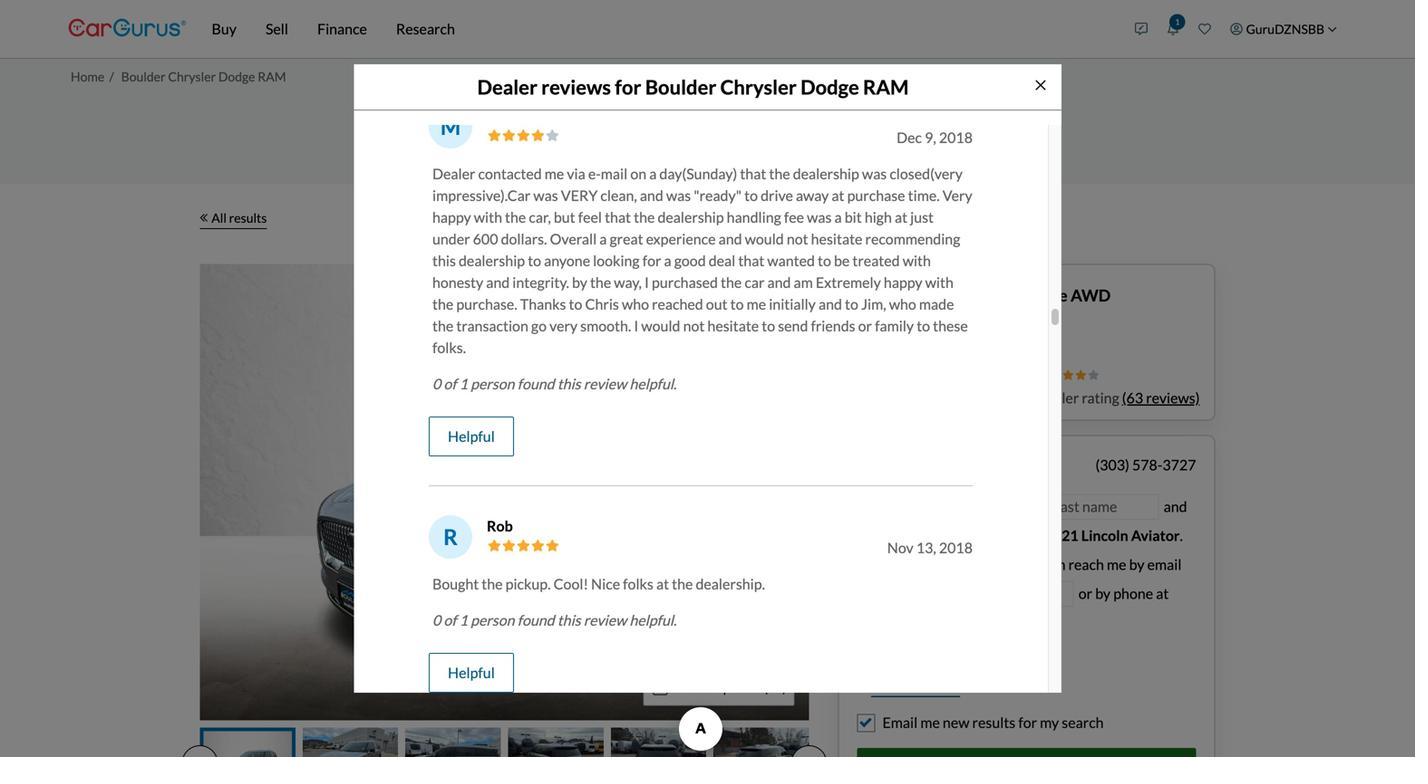 Task type: describe. For each thing, give the bounding box(es) containing it.
the down honesty
[[432, 296, 454, 313]]

my
[[1040, 714, 1059, 732]]

show all photos (38) link
[[643, 670, 795, 707]]

reserve
[[1009, 286, 1068, 306]]

2 vertical spatial dealership
[[459, 252, 525, 270]]

under
[[432, 230, 470, 248]]

car
[[745, 274, 765, 292]]

extremely
[[816, 274, 881, 292]]

made
[[919, 296, 954, 313]]

great
[[610, 230, 643, 248]]

0 horizontal spatial boulder
[[121, 69, 166, 84]]

dec
[[897, 129, 922, 147]]

600
[[473, 230, 498, 248]]

Last name field
[[1050, 495, 1159, 520]]

show
[[675, 681, 705, 696]]

add a car review image
[[1135, 23, 1148, 35]]

experience
[[646, 230, 716, 248]]

0 horizontal spatial not
[[683, 317, 705, 335]]

0 horizontal spatial dodge
[[218, 69, 255, 84]]

3727
[[1163, 456, 1196, 474]]

0 vertical spatial that
[[740, 165, 766, 183]]

0 for r
[[432, 612, 441, 630]]

boulder,
[[854, 310, 906, 327]]

the left pickup. on the left
[[482, 576, 503, 594]]

cargurus logo homepage link link
[[68, 3, 186, 55]]

nice
[[591, 576, 620, 594]]

view vehicle photo 1 image
[[200, 728, 295, 758]]

2 vertical spatial by
[[1095, 585, 1111, 603]]

reach
[[1069, 556, 1104, 574]]

and up friends
[[819, 296, 842, 313]]

Email address email field
[[875, 582, 1074, 607]]

smooth.
[[580, 317, 631, 335]]

at left just
[[895, 209, 908, 226]]

rating
[[1082, 389, 1119, 407]]

close modal dealer reviews for boulder chrysler dodge ram image
[[1033, 78, 1048, 92]]

aviator for 2021 lincoln aviator
[[1131, 527, 1180, 545]]

was up "car,"
[[533, 187, 558, 205]]

1 horizontal spatial results
[[972, 714, 1016, 732]]

1 horizontal spatial boulder
[[645, 75, 717, 99]]

helpful button for r
[[429, 654, 514, 694]]

transaction
[[456, 317, 528, 335]]

view vehicle photo 4 image
[[508, 728, 604, 758]]

1 vertical spatial dealership
[[658, 209, 724, 226]]

cargurus logo homepage link image
[[68, 3, 186, 55]]

and left am at right
[[767, 274, 791, 292]]

(63 reviews) button
[[1122, 388, 1200, 409]]

time.
[[908, 187, 940, 205]]

all
[[708, 681, 721, 696]]

and up '.'
[[1161, 498, 1187, 516]]

view vehicle photo 3 image
[[405, 728, 501, 758]]

add comments
[[871, 680, 960, 696]]

a left bit at right
[[835, 209, 842, 226]]

email
[[1147, 556, 1182, 574]]

be
[[834, 252, 850, 270]]

jim,
[[861, 296, 886, 313]]

/
[[109, 69, 114, 84]]

found for m
[[517, 376, 555, 393]]

or inside dealer contacted me via e-mail on a day(sunday) that the dealership was closed(very impressive).car was very clean, and was "ready" to drive away at purchase time. very happy with the car, but feel that the dealership handling fee was a bit high at just under 600 dollars. overall a great experience and would not hesitate recommending this dealership to anyone looking for a good deal that wanted to be treated with honesty and integrity. by the way, i purchased the car and am extremely happy with the purchase. thanks to chris who reached out to me initially and to jim, who made the transaction go very smooth. i would not hesitate to send friends or family to these folks.
[[858, 317, 872, 335]]

handling
[[727, 209, 781, 226]]

1 vertical spatial that
[[605, 209, 631, 226]]

michael
[[487, 107, 539, 125]]

view vehicle photo 6 image
[[714, 728, 809, 758]]

pickup.
[[506, 576, 551, 594]]

$49,999
[[854, 337, 921, 359]]

1 vertical spatial i
[[634, 317, 639, 335]]

the right folks
[[672, 576, 693, 594]]

by inside dealer contacted me via e-mail on a day(sunday) that the dealership was closed(very impressive).car was very clean, and was "ready" to drive away at purchase time. very happy with the car, but feel that the dealership handling fee was a bit high at just under 600 dollars. overall a great experience and would not hesitate recommending this dealership to anyone looking for a good deal that wanted to be treated with honesty and integrity. by the way, i purchased the car and am extremely happy with the purchase. thanks to chris who reached out to me initially and to jim, who made the transaction go very smooth. i would not hesitate to send friends or family to these folks.
[[572, 274, 587, 292]]

awd
[[1071, 286, 1111, 306]]

0 vertical spatial happy
[[432, 209, 471, 226]]

2021 lincoln aviator
[[1045, 527, 1180, 545]]

clean,
[[601, 187, 637, 205]]

all
[[211, 210, 227, 226]]

by inside area. you can reach me by email at
[[1129, 556, 1145, 574]]

phone
[[1114, 585, 1153, 603]]

and up purchase.
[[486, 274, 510, 292]]

purchase
[[847, 187, 905, 205]]

was down away
[[807, 209, 832, 226]]

(63
[[1122, 389, 1143, 407]]

can
[[1044, 556, 1066, 574]]

this for m
[[557, 376, 581, 393]]

share image
[[719, 288, 738, 306]]

drive
[[761, 187, 793, 205]]

deal
[[709, 252, 735, 270]]

0 for m
[[432, 376, 441, 393]]

ram inside dialog
[[863, 75, 909, 99]]

to left send
[[762, 317, 775, 335]]

view vehicle photo 2 image
[[303, 728, 398, 758]]

the up great
[[634, 209, 655, 226]]

1 vertical spatial or
[[1079, 585, 1093, 603]]

area.
[[983, 556, 1014, 574]]

just
[[910, 209, 934, 226]]

of for r
[[444, 612, 457, 630]]

dialog containing m
[[354, 64, 1061, 724]]

helpful. for m
[[629, 376, 677, 393]]

co
[[909, 310, 931, 327]]

add
[[871, 680, 896, 696]]

reviews)
[[1146, 389, 1200, 407]]

day(sunday)
[[659, 165, 737, 183]]

all results link
[[200, 199, 267, 239]]

via
[[567, 165, 585, 183]]

2 horizontal spatial for
[[1018, 714, 1037, 732]]

2021 for 2021 lincoln aviator
[[1045, 527, 1079, 545]]

send
[[778, 317, 808, 335]]

folks
[[623, 576, 654, 594]]

.
[[1180, 527, 1183, 545]]

all results
[[211, 210, 267, 226]]

me inside area. you can reach me by email at
[[1107, 556, 1126, 574]]

saved cars image
[[1199, 23, 1211, 35]]

me left the new
[[920, 714, 940, 732]]

dealer rating (63 reviews)
[[1036, 389, 1200, 407]]

overall
[[550, 230, 597, 248]]

closed(very
[[890, 165, 963, 183]]

and up deal
[[719, 230, 742, 248]]

(38)
[[764, 681, 786, 696]]

. i'm in the
[[857, 527, 1183, 574]]

0 horizontal spatial ram
[[258, 69, 286, 84]]

of for m
[[444, 376, 457, 393]]

(303) 578-3727
[[1096, 456, 1196, 474]]

bit
[[845, 209, 862, 226]]

impressive).car
[[432, 187, 531, 205]]

0 horizontal spatial hesitate
[[708, 317, 759, 335]]

purchased
[[652, 274, 718, 292]]

dodge inside dialog
[[801, 75, 859, 99]]

0 vertical spatial i
[[645, 274, 649, 292]]

0 horizontal spatial chrysler
[[168, 69, 216, 84]]

was down day(sunday)
[[666, 187, 691, 205]]

very
[[549, 317, 578, 335]]

helpful button for m
[[429, 417, 514, 457]]

m
[[440, 114, 461, 140]]

bought
[[432, 576, 479, 594]]

plus image
[[857, 685, 864, 694]]

a left great
[[600, 230, 607, 248]]

to down made
[[917, 317, 930, 335]]

nov 13, 2018
[[887, 540, 973, 557]]

lincoln for 2021 lincoln aviator reserve awd boulder, co
[[895, 286, 947, 306]]

dealer for dealer reviews for boulder chrysler dodge ram
[[477, 75, 538, 99]]

very
[[561, 187, 598, 205]]

0 vertical spatial with
[[474, 209, 502, 226]]

car,
[[529, 209, 551, 226]]

0 vertical spatial not
[[787, 230, 808, 248]]

review for r
[[584, 612, 627, 630]]

good
[[674, 252, 706, 270]]

to up very
[[569, 296, 582, 313]]

home
[[71, 69, 104, 84]]

to down extremely
[[845, 296, 858, 313]]

was up purchase
[[862, 165, 887, 183]]



Task type: vqa. For each thing, say whether or not it's contained in the screenshot.
condition,
no



Task type: locate. For each thing, give the bounding box(es) containing it.
integrity.
[[513, 274, 569, 292]]

review
[[584, 376, 627, 393], [584, 612, 627, 630]]

0 vertical spatial 1
[[459, 376, 468, 393]]

the up "drive"
[[769, 165, 790, 183]]

dealer reviews for boulder chrysler dodge ram
[[477, 75, 909, 99]]

the right in
[[894, 556, 915, 574]]

aviator for 2021 lincoln aviator reserve awd boulder, co
[[951, 286, 1005, 306]]

1 vertical spatial of
[[444, 612, 457, 630]]

0 down bought
[[432, 612, 441, 630]]

1 horizontal spatial for
[[643, 252, 661, 270]]

show all photos (38)
[[675, 681, 786, 696]]

lincoln down last name field
[[1081, 527, 1128, 545]]

me left 'via'
[[545, 165, 564, 183]]

to left "be"
[[818, 252, 831, 270]]

2 horizontal spatial dealership
[[793, 165, 859, 183]]

person down pickup. on the left
[[471, 612, 515, 630]]

0 horizontal spatial who
[[622, 296, 649, 313]]

1 vertical spatial aviator
[[1131, 527, 1180, 545]]

1 vertical spatial would
[[641, 317, 680, 335]]

0 vertical spatial this
[[432, 252, 456, 270]]

found
[[517, 376, 555, 393], [517, 612, 555, 630]]

0 vertical spatial dealer
[[477, 75, 538, 99]]

1 vertical spatial results
[[972, 714, 1016, 732]]

2018 right 13,
[[939, 540, 973, 557]]

who down the way,
[[622, 296, 649, 313]]

0 vertical spatial of
[[444, 376, 457, 393]]

1 horizontal spatial dodge
[[801, 75, 859, 99]]

happy up under
[[432, 209, 471, 226]]

helpful for m
[[448, 428, 495, 446]]

lincoln for 2021 lincoln aviator
[[1081, 527, 1128, 545]]

2 helpful from the top
[[448, 665, 495, 682]]

review for m
[[584, 376, 627, 393]]

email me new results for my search
[[883, 714, 1104, 732]]

this down cool!
[[557, 612, 581, 630]]

dealer up michael
[[477, 75, 538, 99]]

1 down bought
[[459, 612, 468, 630]]

this for r
[[557, 612, 581, 630]]

was
[[862, 165, 887, 183], [533, 187, 558, 205], [666, 187, 691, 205], [807, 209, 832, 226]]

or down "reach"
[[1079, 585, 1093, 603]]

menu bar
[[186, 0, 1126, 58]]

by left email
[[1129, 556, 1145, 574]]

0 horizontal spatial dealer
[[432, 165, 475, 183]]

family
[[875, 317, 914, 335]]

1 horizontal spatial would
[[745, 230, 784, 248]]

at right folks
[[656, 576, 669, 594]]

2 helpful. from the top
[[629, 612, 677, 630]]

2021 lincoln aviator reserve awd boulder, co
[[854, 286, 1111, 327]]

1 vertical spatial helpful
[[448, 665, 495, 682]]

1 horizontal spatial ram
[[863, 75, 909, 99]]

area. you can reach me by email at
[[857, 556, 1182, 603]]

1 vertical spatial 0
[[432, 612, 441, 630]]

2 horizontal spatial dealer
[[1036, 389, 1079, 407]]

1 helpful from the top
[[448, 428, 495, 446]]

menu
[[1126, 4, 1347, 54]]

search
[[1062, 714, 1104, 732]]

dealership up away
[[793, 165, 859, 183]]

chris
[[585, 296, 619, 313]]

that down clean,
[[605, 209, 631, 226]]

2 of from the top
[[444, 612, 457, 630]]

1 vertical spatial not
[[683, 317, 705, 335]]

for down great
[[643, 252, 661, 270]]

0 vertical spatial 0
[[432, 376, 441, 393]]

cool!
[[554, 576, 588, 594]]

the up folks.
[[432, 317, 454, 335]]

0 down folks.
[[432, 376, 441, 393]]

0 vertical spatial helpful button
[[429, 417, 514, 457]]

vehicle full photo image
[[200, 264, 809, 721]]

2 0 from the top
[[432, 612, 441, 630]]

1 vertical spatial with
[[903, 252, 931, 270]]

0 vertical spatial hesitate
[[811, 230, 863, 248]]

results right the new
[[972, 714, 1016, 732]]

mail
[[601, 165, 628, 183]]

1 helpful. from the top
[[629, 376, 677, 393]]

2 vertical spatial that
[[738, 252, 765, 270]]

recommending
[[865, 230, 960, 248]]

9,
[[925, 129, 936, 147]]

by left phone
[[1095, 585, 1111, 603]]

0 vertical spatial aviator
[[951, 286, 1005, 306]]

0 of 1 person found this review helpful. for r
[[432, 612, 677, 630]]

0 horizontal spatial by
[[572, 274, 587, 292]]

with down recommending
[[903, 252, 931, 270]]

2 helpful button from the top
[[429, 654, 514, 694]]

1 found from the top
[[517, 376, 555, 393]]

2018 for r
[[939, 540, 973, 557]]

1 vertical spatial happy
[[884, 274, 923, 292]]

1 horizontal spatial chrysler
[[720, 75, 797, 99]]

home link
[[71, 69, 104, 84]]

2 vertical spatial with
[[925, 274, 954, 292]]

Zip code field
[[920, 553, 978, 578]]

1 horizontal spatial by
[[1095, 585, 1111, 603]]

very
[[943, 187, 972, 205]]

2 1 from the top
[[459, 612, 468, 630]]

0 horizontal spatial for
[[615, 75, 641, 99]]

the inside . i'm in the
[[894, 556, 915, 574]]

folks.
[[432, 339, 466, 357]]

on
[[630, 165, 647, 183]]

2018 for m
[[939, 129, 973, 147]]

hesitate
[[811, 230, 863, 248], [708, 317, 759, 335]]

thanks
[[520, 296, 566, 313]]

0 horizontal spatial happy
[[432, 209, 471, 226]]

0 vertical spatial person
[[471, 376, 515, 393]]

initially
[[769, 296, 816, 313]]

lincoln inside 2021 lincoln aviator reserve awd boulder, co
[[895, 286, 947, 306]]

person for r
[[471, 612, 515, 630]]

i
[[645, 274, 649, 292], [634, 317, 639, 335]]

1 0 of 1 person found this review helpful. from the top
[[432, 376, 677, 393]]

at right phone
[[1156, 585, 1169, 603]]

tab list
[[200, 728, 809, 758]]

nov
[[887, 540, 914, 557]]

2 vertical spatial this
[[557, 612, 581, 630]]

0 vertical spatial 0 of 1 person found this review helpful.
[[432, 376, 677, 393]]

who up family on the top of page
[[889, 296, 916, 313]]

"ready"
[[694, 187, 742, 205]]

a left good
[[664, 252, 671, 270]]

2 horizontal spatial by
[[1129, 556, 1145, 574]]

1 0 from the top
[[432, 376, 441, 393]]

lincoln up co
[[895, 286, 947, 306]]

me down the '2021 lincoln aviator'
[[1107, 556, 1126, 574]]

1 of from the top
[[444, 376, 457, 393]]

to up handling
[[744, 187, 758, 205]]

0 horizontal spatial or
[[858, 317, 872, 335]]

by down anyone
[[572, 274, 587, 292]]

found for r
[[517, 612, 555, 630]]

or
[[858, 317, 872, 335], [1079, 585, 1093, 603]]

1 vertical spatial helpful button
[[429, 654, 514, 694]]

1 vertical spatial review
[[584, 612, 627, 630]]

aviator up these
[[951, 286, 1005, 306]]

dialog
[[354, 64, 1061, 724]]

2 vertical spatial dealer
[[1036, 389, 1079, 407]]

dollars.
[[501, 230, 547, 248]]

0 vertical spatial or
[[858, 317, 872, 335]]

2021 up boulder,
[[854, 286, 891, 306]]

to
[[744, 187, 758, 205], [528, 252, 541, 270], [818, 252, 831, 270], [569, 296, 582, 313], [730, 296, 744, 313], [845, 296, 858, 313], [762, 317, 775, 335], [917, 317, 930, 335]]

13,
[[916, 540, 936, 557]]

2018
[[939, 129, 973, 147], [939, 540, 973, 557]]

person for m
[[471, 376, 515, 393]]

1 horizontal spatial dealership
[[658, 209, 724, 226]]

0 of 1 person found this review helpful. down cool!
[[432, 612, 677, 630]]

not down fee
[[787, 230, 808, 248]]

0 horizontal spatial i
[[634, 317, 639, 335]]

1 down folks.
[[459, 376, 468, 393]]

results right all
[[229, 210, 267, 226]]

1 helpful button from the top
[[429, 417, 514, 457]]

1 horizontal spatial hesitate
[[811, 230, 863, 248]]

1 vertical spatial 1
[[459, 612, 468, 630]]

in
[[880, 556, 891, 574]]

that up "drive"
[[740, 165, 766, 183]]

rob
[[487, 518, 513, 536]]

1 person from the top
[[471, 376, 515, 393]]

or down the jim,
[[858, 317, 872, 335]]

dealer contacted me via e-mail on a day(sunday) that the dealership was closed(very impressive).car was very clean, and was "ready" to drive away at purchase time. very happy with the car, but feel that the dealership handling fee was a bit high at just under 600 dollars. overall a great experience and would not hesitate recommending this dealership to anyone looking for a good deal that wanted to be treated with honesty and integrity. by the way, i purchased the car and am extremely happy with the purchase. thanks to chris who reached out to me initially and to jim, who made the transaction go very smooth. i would not hesitate to send friends or family to these folks.
[[432, 165, 972, 357]]

1 review from the top
[[584, 376, 627, 393]]

2 who from the left
[[889, 296, 916, 313]]

0 vertical spatial dealership
[[793, 165, 859, 183]]

of down folks.
[[444, 376, 457, 393]]

First name field
[[971, 495, 1044, 520]]

for right reviews
[[615, 75, 641, 99]]

2 vertical spatial for
[[1018, 714, 1037, 732]]

to up 'integrity.'
[[528, 252, 541, 270]]

2021
[[854, 286, 891, 306], [1045, 527, 1079, 545]]

2021 up can
[[1045, 527, 1079, 545]]

1 horizontal spatial not
[[787, 230, 808, 248]]

for inside dealer contacted me via e-mail on a day(sunday) that the dealership was closed(very impressive).car was very clean, and was "ready" to drive away at purchase time. very happy with the car, but feel that the dealership handling fee was a bit high at just under 600 dollars. overall a great experience and would not hesitate recommending this dealership to anyone looking for a good deal that wanted to be treated with honesty and integrity. by the way, i purchased the car and am extremely happy with the purchase. thanks to chris who reached out to me initially and to jim, who made the transaction go very smooth. i would not hesitate to send friends or family to these folks.
[[643, 252, 661, 270]]

aviator inside 2021 lincoln aviator reserve awd boulder, co
[[951, 286, 1005, 306]]

1 vertical spatial hesitate
[[708, 317, 759, 335]]

1 vertical spatial by
[[1129, 556, 1145, 574]]

who
[[622, 296, 649, 313], [889, 296, 916, 313]]

found down pickup. on the left
[[517, 612, 555, 630]]

dealer up impressive).car on the left of the page
[[432, 165, 475, 183]]

i right the way,
[[645, 274, 649, 292]]

0 vertical spatial found
[[517, 376, 555, 393]]

email
[[883, 714, 918, 732]]

not
[[787, 230, 808, 248], [683, 317, 705, 335]]

1
[[459, 376, 468, 393], [459, 612, 468, 630]]

0 vertical spatial 2018
[[939, 129, 973, 147]]

bought the pickup.  cool!  nice folks at the dealership.
[[432, 576, 765, 594]]

1 vertical spatial 2018
[[939, 540, 973, 557]]

boulder right /
[[121, 69, 166, 84]]

2 2018 from the top
[[939, 540, 973, 557]]

0 vertical spatial review
[[584, 376, 627, 393]]

0 horizontal spatial aviator
[[951, 286, 1005, 306]]

go
[[531, 317, 547, 335]]

helpful
[[448, 428, 495, 446], [448, 665, 495, 682]]

0 vertical spatial helpful.
[[629, 376, 677, 393]]

1 horizontal spatial i
[[645, 274, 649, 292]]

0 horizontal spatial results
[[229, 210, 267, 226]]

i'm
[[857, 556, 877, 574]]

Phone (optional) telephone field
[[859, 611, 1031, 636]]

at inside area. you can reach me by email at
[[857, 585, 870, 603]]

for
[[615, 75, 641, 99], [643, 252, 661, 270], [1018, 714, 1037, 732]]

would down reached
[[641, 317, 680, 335]]

helpful.
[[629, 376, 677, 393], [629, 612, 677, 630]]

results inside all results link
[[229, 210, 267, 226]]

2021 inside 2021 lincoln aviator reserve awd boulder, co
[[854, 286, 891, 306]]

1 vertical spatial for
[[643, 252, 661, 270]]

menu item
[[1221, 4, 1347, 54]]

found down go
[[517, 376, 555, 393]]

dealer inside dealer contacted me via e-mail on a day(sunday) that the dealership was closed(very impressive).car was very clean, and was "ready" to drive away at purchase time. very happy with the car, but feel that the dealership handling fee was a bit high at just under 600 dollars. overall a great experience and would not hesitate recommending this dealership to anyone looking for a good deal that wanted to be treated with honesty and integrity. by the way, i purchased the car and am extremely happy with the purchase. thanks to chris who reached out to me initially and to jim, who made the transaction go very smooth. i would not hesitate to send friends or family to these folks.
[[432, 165, 475, 183]]

reviews
[[541, 75, 611, 99]]

chevron double left image
[[200, 214, 208, 223]]

0 vertical spatial for
[[615, 75, 641, 99]]

i right smooth.
[[634, 317, 639, 335]]

review down nice
[[584, 612, 627, 630]]

aviator up email
[[1131, 527, 1180, 545]]

happy down treated on the right of page
[[884, 274, 923, 292]]

at right away
[[832, 187, 844, 205]]

0 of 1 person found this review helpful. down very
[[432, 376, 677, 393]]

a right on
[[649, 165, 657, 183]]

1 vertical spatial helpful.
[[629, 612, 677, 630]]

would
[[745, 230, 784, 248], [641, 317, 680, 335]]

1 horizontal spatial aviator
[[1131, 527, 1180, 545]]

0 horizontal spatial lincoln
[[895, 286, 947, 306]]

view vehicle photo 5 image
[[611, 728, 706, 758]]

dec 9, 2018
[[897, 129, 973, 147]]

fee
[[784, 209, 804, 226]]

the left car
[[721, 274, 742, 292]]

the up 'chris'
[[590, 274, 611, 292]]

wanted
[[767, 252, 815, 270]]

0 of 1 person found this review helpful. for m
[[432, 376, 677, 393]]

1 horizontal spatial lincoln
[[1081, 527, 1128, 545]]

0 vertical spatial lincoln
[[895, 286, 947, 306]]

1 for r
[[459, 612, 468, 630]]

that
[[740, 165, 766, 183], [605, 209, 631, 226], [738, 252, 765, 270]]

to right out
[[730, 296, 744, 313]]

2 found from the top
[[517, 612, 555, 630]]

at down i'm
[[857, 585, 870, 603]]

1 horizontal spatial dealer
[[477, 75, 538, 99]]

hesitate up "be"
[[811, 230, 863, 248]]

2 0 of 1 person found this review helpful. from the top
[[432, 612, 677, 630]]

helpful. for r
[[629, 612, 677, 630]]

(303)
[[1096, 456, 1130, 474]]

out
[[706, 296, 728, 313]]

2018 right 9, at the right top of page
[[939, 129, 973, 147]]

1 vertical spatial 2021
[[1045, 527, 1079, 545]]

this
[[432, 252, 456, 270], [557, 376, 581, 393], [557, 612, 581, 630]]

hesitate down out
[[708, 317, 759, 335]]

1 horizontal spatial or
[[1079, 585, 1093, 603]]

1 vertical spatial person
[[471, 612, 515, 630]]

boulder up day(sunday)
[[645, 75, 717, 99]]

that up car
[[738, 252, 765, 270]]

1 vertical spatial dealer
[[432, 165, 475, 183]]

578-
[[1132, 456, 1163, 474]]

for left my
[[1018, 714, 1037, 732]]

1 horizontal spatial happy
[[884, 274, 923, 292]]

1 who from the left
[[622, 296, 649, 313]]

am
[[794, 274, 813, 292]]

dealership down the '600'
[[459, 252, 525, 270]]

1 vertical spatial found
[[517, 612, 555, 630]]

0 vertical spatial would
[[745, 230, 784, 248]]

0 of 1 person found this review helpful.
[[432, 376, 677, 393], [432, 612, 677, 630]]

1 for m
[[459, 376, 468, 393]]

helpful. down smooth.
[[629, 376, 677, 393]]

purchase.
[[456, 296, 517, 313]]

happy
[[432, 209, 471, 226], [884, 274, 923, 292]]

1 2018 from the top
[[939, 129, 973, 147]]

you
[[1017, 556, 1041, 574]]

this down under
[[432, 252, 456, 270]]

the up dollars.
[[505, 209, 526, 226]]

reached
[[652, 296, 703, 313]]

0 vertical spatial results
[[229, 210, 267, 226]]

dealership.
[[696, 576, 765, 594]]

would down handling
[[745, 230, 784, 248]]

of down bought
[[444, 612, 457, 630]]

1 1 from the top
[[459, 376, 468, 393]]

e-
[[588, 165, 601, 183]]

0 horizontal spatial would
[[641, 317, 680, 335]]

dealership up experience
[[658, 209, 724, 226]]

0 horizontal spatial dealership
[[459, 252, 525, 270]]

lincoln
[[895, 286, 947, 306], [1081, 527, 1128, 545]]

not down reached
[[683, 317, 705, 335]]

dealer left "rating"
[[1036, 389, 1079, 407]]

dealer for dealer contacted me via e-mail on a day(sunday) that the dealership was closed(very impressive).car was very clean, and was "ready" to drive away at purchase time. very happy with the car, but feel that the dealership handling fee was a bit high at just under 600 dollars. overall a great experience and would not hesitate recommending this dealership to anyone looking for a good deal that wanted to be treated with honesty and integrity. by the way, i purchased the car and am extremely happy with the purchase. thanks to chris who reached out to me initially and to jim, who made the transaction go very smooth. i would not hesitate to send friends or family to these folks.
[[432, 165, 475, 183]]

0 vertical spatial by
[[572, 274, 587, 292]]

and
[[640, 187, 663, 205], [719, 230, 742, 248], [486, 274, 510, 292], [767, 274, 791, 292], [819, 296, 842, 313], [1161, 498, 1187, 516]]

the
[[769, 165, 790, 183], [505, 209, 526, 226], [634, 209, 655, 226], [590, 274, 611, 292], [721, 274, 742, 292], [432, 296, 454, 313], [432, 317, 454, 335], [894, 556, 915, 574], [482, 576, 503, 594], [672, 576, 693, 594]]

helpful for r
[[448, 665, 495, 682]]

1 horizontal spatial who
[[889, 296, 916, 313]]

2 person from the top
[[471, 612, 515, 630]]

and down on
[[640, 187, 663, 205]]

dealership
[[793, 165, 859, 183], [658, 209, 724, 226], [459, 252, 525, 270]]

chrysler inside dialog
[[720, 75, 797, 99]]

0 horizontal spatial 2021
[[854, 286, 891, 306]]

2021 for 2021 lincoln aviator reserve awd boulder, co
[[854, 286, 891, 306]]

this down very
[[557, 376, 581, 393]]

2 review from the top
[[584, 612, 627, 630]]

add comments button
[[857, 678, 960, 698]]

review down smooth.
[[584, 376, 627, 393]]

0 vertical spatial 2021
[[854, 286, 891, 306]]

1 horizontal spatial 2021
[[1045, 527, 1079, 545]]

helpful. down folks
[[629, 612, 677, 630]]

photos
[[723, 681, 762, 696]]

me down car
[[747, 296, 766, 313]]

this inside dealer contacted me via e-mail on a day(sunday) that the dealership was closed(very impressive).car was very clean, and was "ready" to drive away at purchase time. very happy with the car, but feel that the dealership handling fee was a bit high at just under 600 dollars. overall a great experience and would not hesitate recommending this dealership to anyone looking for a good deal that wanted to be treated with honesty and integrity. by the way, i purchased the car and am extremely happy with the purchase. thanks to chris who reached out to me initially and to jim, who made the transaction go very smooth. i would not hesitate to send friends or family to these folks.
[[432, 252, 456, 270]]

0 vertical spatial helpful
[[448, 428, 495, 446]]



